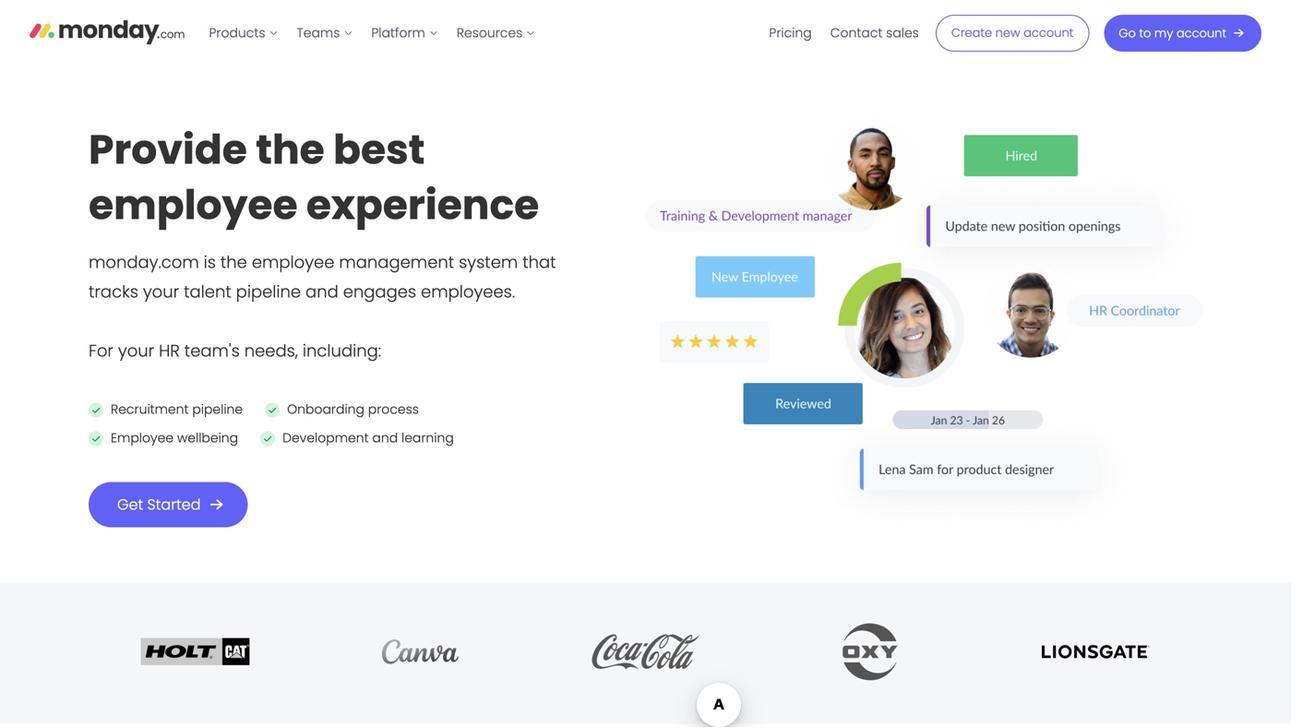 Task type: vqa. For each thing, say whether or not it's contained in the screenshot.
Pricing on the top right
yes



Task type: describe. For each thing, give the bounding box(es) containing it.
provide
[[89, 121, 247, 178]]

employee
[[111, 429, 174, 447]]

best
[[333, 121, 425, 178]]

the inside the provide the best employee experience
[[256, 121, 325, 178]]

pipeline inside monday.com is the employee management system that tracks your talent pipeline and engages employees.
[[236, 280, 301, 304]]

new
[[996, 24, 1021, 41]]

create new account
[[952, 24, 1074, 41]]

account inside button
[[1177, 25, 1227, 42]]

coca cola image
[[591, 622, 700, 682]]

lionsgate image
[[1042, 638, 1151, 666]]

provide the best employee experience
[[89, 121, 539, 233]]

contact sales
[[830, 24, 919, 42]]

employee wellbeing
[[111, 429, 238, 447]]

pricing
[[769, 24, 812, 42]]

teams link
[[288, 18, 362, 48]]

to
[[1139, 25, 1151, 42]]

needs,
[[244, 339, 298, 363]]

management
[[339, 251, 454, 274]]

products
[[209, 24, 265, 42]]

the inside monday.com is the employee management system that tracks your talent pipeline and engages employees.
[[221, 251, 247, 274]]

and inside monday.com is the employee management system that tracks your talent pipeline and engages employees.
[[306, 280, 339, 304]]

for
[[89, 339, 113, 363]]

your inside monday.com is the employee management system that tracks your talent pipeline and engages employees.
[[143, 280, 179, 304]]

create
[[952, 24, 992, 41]]

development
[[283, 429, 369, 447]]

including:
[[303, 339, 381, 363]]

experience
[[306, 177, 539, 233]]

development and learning
[[283, 429, 454, 447]]

contact sales button
[[821, 18, 928, 48]]

monday.com
[[89, 251, 199, 274]]

create new account button
[[936, 15, 1089, 52]]

get started
[[117, 494, 201, 515]]

recruitment
[[111, 401, 189, 419]]

list containing products
[[200, 0, 545, 66]]

go to my account
[[1119, 25, 1227, 42]]

1 vertical spatial pipeline
[[192, 401, 243, 419]]

employee management workflow image
[[646, 118, 1203, 531]]

platform
[[371, 24, 425, 42]]

pricing link
[[760, 18, 821, 48]]

1 vertical spatial your
[[118, 339, 154, 363]]

process
[[368, 401, 419, 419]]

tracks
[[89, 280, 138, 304]]



Task type: locate. For each thing, give the bounding box(es) containing it.
0 horizontal spatial and
[[306, 280, 339, 304]]

that
[[523, 251, 556, 274]]

account inside button
[[1024, 24, 1074, 41]]

account
[[1024, 24, 1074, 41], [1177, 25, 1227, 42]]

employee
[[89, 177, 298, 233], [252, 251, 335, 274]]

1 horizontal spatial the
[[256, 121, 325, 178]]

oxy image
[[838, 620, 904, 684]]

for your hr team's needs, including:
[[89, 339, 381, 363]]

employee for is
[[252, 251, 335, 274]]

and left engages
[[306, 280, 339, 304]]

employee inside monday.com is the employee management system that tracks your talent pipeline and engages employees.
[[252, 251, 335, 274]]

and down process
[[372, 429, 398, 447]]

0 horizontal spatial the
[[221, 251, 247, 274]]

employee up 'is'
[[89, 177, 298, 233]]

system
[[459, 251, 518, 274]]

get started button
[[89, 482, 248, 527]]

your down monday.com
[[143, 280, 179, 304]]

my
[[1155, 25, 1173, 42]]

0 vertical spatial your
[[143, 280, 179, 304]]

contact
[[830, 24, 883, 42]]

resources link
[[448, 18, 545, 48]]

0 vertical spatial and
[[306, 280, 339, 304]]

go
[[1119, 25, 1136, 42]]

get
[[117, 494, 143, 515]]

list containing pricing
[[760, 0, 928, 66]]

onboarding
[[287, 401, 365, 419]]

the right 'is'
[[221, 251, 247, 274]]

the left best
[[256, 121, 325, 178]]

pipeline up needs,
[[236, 280, 301, 304]]

learning
[[402, 429, 454, 447]]

1 vertical spatial employee
[[252, 251, 335, 274]]

account right my
[[1177, 25, 1227, 42]]

is
[[204, 251, 216, 274]]

0 vertical spatial pipeline
[[236, 280, 301, 304]]

list
[[200, 0, 545, 66], [760, 0, 928, 66]]

your left hr
[[118, 339, 154, 363]]

employee for the
[[89, 177, 298, 233]]

go to my account button
[[1104, 15, 1262, 52]]

platform link
[[362, 18, 448, 48]]

0 vertical spatial employee
[[89, 177, 298, 233]]

teams
[[297, 24, 340, 42]]

your
[[143, 280, 179, 304], [118, 339, 154, 363]]

monday.com is the employee management system that tracks your talent pipeline and engages employees.
[[89, 251, 556, 304]]

and
[[306, 280, 339, 304], [372, 429, 398, 447]]

talent
[[184, 280, 231, 304]]

recruitment pipeline
[[111, 401, 243, 419]]

0 horizontal spatial account
[[1024, 24, 1074, 41]]

the
[[256, 121, 325, 178], [221, 251, 247, 274]]

pipeline
[[236, 280, 301, 304], [192, 401, 243, 419]]

employee right 'is'
[[252, 251, 335, 274]]

1 list from the left
[[200, 0, 545, 66]]

0 vertical spatial the
[[256, 121, 325, 178]]

main element
[[200, 0, 1262, 66]]

0 horizontal spatial list
[[200, 0, 545, 66]]

2 list from the left
[[760, 0, 928, 66]]

wellbeing
[[177, 429, 238, 447]]

products link
[[200, 18, 288, 48]]

hr
[[159, 339, 180, 363]]

started
[[147, 494, 201, 515]]

sales
[[886, 24, 919, 42]]

canva image
[[366, 639, 475, 665]]

monday.com logo image
[[30, 12, 185, 51]]

pipeline up wellbeing
[[192, 401, 243, 419]]

employee inside the provide the best employee experience
[[89, 177, 298, 233]]

resources
[[457, 24, 523, 42]]

team's
[[184, 339, 240, 363]]

1 horizontal spatial account
[[1177, 25, 1227, 42]]

holtcat image
[[141, 638, 250, 665]]

employees.
[[421, 280, 515, 304]]

1 horizontal spatial list
[[760, 0, 928, 66]]

engages
[[343, 280, 416, 304]]

1 vertical spatial and
[[372, 429, 398, 447]]

onboarding process
[[287, 401, 419, 419]]

1 horizontal spatial and
[[372, 429, 398, 447]]

account right new at the right of page
[[1024, 24, 1074, 41]]

1 vertical spatial the
[[221, 251, 247, 274]]



